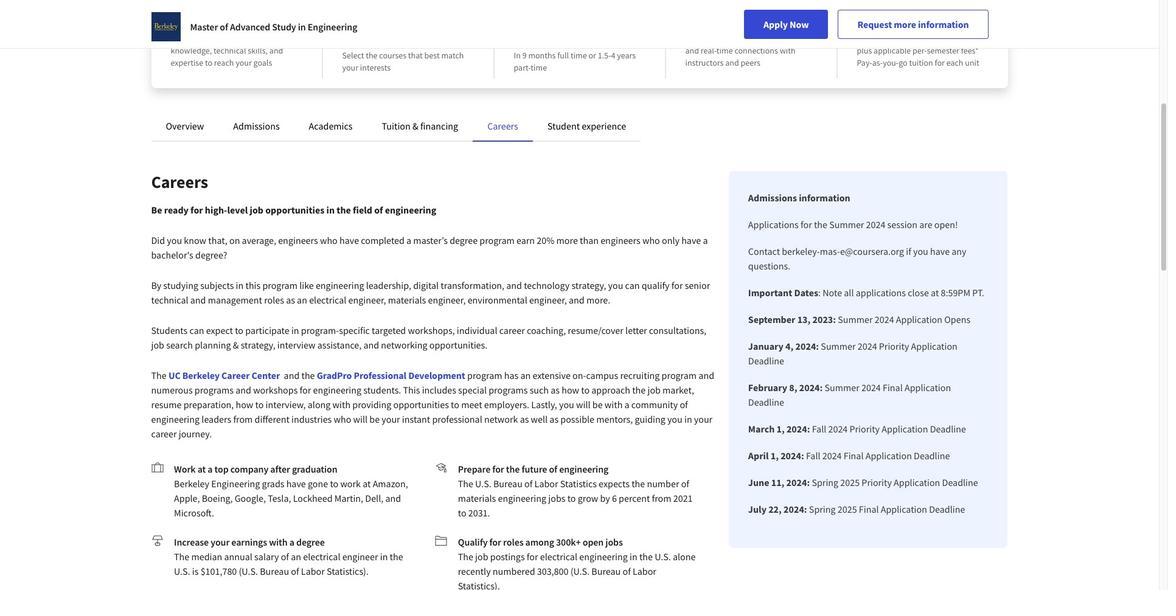 Task type: vqa. For each thing, say whether or not it's contained in the screenshot.


Task type: describe. For each thing, give the bounding box(es) containing it.
2024: for june
[[786, 476, 810, 489]]

uc berkeley college of engineering logo image
[[151, 12, 180, 41]]

engineering up master's
[[385, 204, 436, 216]]

1 horizontal spatial time
[[571, 50, 587, 61]]

strategy, inside /cover letter consultations, job search planning & strategy, interview assistance, and networking opportunities.
[[241, 339, 275, 351]]

lockheed
[[293, 492, 333, 504]]

technology
[[524, 279, 570, 291]]

labor inside increase your earnings with a degree the median annual salary of an electrical engineer in the u.s. is $101,780 (u.s. bureau of labor statistics).
[[301, 565, 325, 577]]

careers link
[[487, 120, 518, 132]]

tier,
[[422, 16, 443, 31]]

to right expect
[[235, 324, 243, 336]]

job inside qualify for roles among 300k+ open jobs the job postings for electrical engineering in the u.s. alone recently numbered 303,800 (u.s. bureau of labor statistics).
[[475, 551, 488, 563]]

e@coursera.org
[[840, 245, 904, 257]]

as left the well
[[520, 413, 529, 425]]

2024 for priority
[[828, 423, 848, 435]]

and inside work at a top company after graduation berkeley engineering grads have gone to work at amazon, apple, boeing, google, tesla, lockheed martin, dell, and microsoft.
[[385, 492, 401, 504]]

for left high-
[[191, 204, 203, 216]]

your inside increase your earnings with a degree the median annual salary of an electrical engineer in the u.s. is $101,780 (u.s. bureau of labor statistics).
[[211, 536, 230, 548]]

technical inside advance your career gain cutting-edge engineering knowledge, technical skills, and expertise to reach your goals
[[214, 45, 246, 56]]

in inside program has an extensive on-campus recruiting program and numerous programs and workshops for engineering students. this includes special programs such as how to approach the job market, resume preparation, how to interview, along with providing opportunities to meet employers. lastly, you will be with a community of engineering leaders from different industries who will be your instant professional network as well as possible mentors, guiding you in your career journey.
[[684, 413, 692, 425]]

have right only
[[682, 234, 701, 246]]

you up possible
[[559, 399, 574, 411]]

learn
[[342, 16, 372, 31]]

job inside /cover letter consultations, job search planning & strategy, interview assistance, and networking opportunities.
[[151, 339, 164, 351]]

1 engineer, from the left
[[348, 294, 386, 306]]

applicable
[[874, 45, 911, 56]]

program inside by studying subjects in this program like engineering leadership, digital transformation, and technology strategy, you can qualify for senior technical and management roles as an electrical engineer, materials engineer, environmental engineer, and more.
[[263, 279, 297, 291]]

and inside /cover letter consultations, job search planning & strategy, interview assistance, and networking opportunities.
[[364, 339, 379, 351]]

=
[[949, 33, 954, 44]]

0 horizontal spatial time
[[531, 62, 547, 73]]

student experience link
[[547, 120, 626, 132]]

electrical inside by studying subjects in this program like engineering leadership, digital transformation, and technology strategy, you can qualify for senior technical and management roles as an electrical engineer, materials engineer, environmental engineer, and more.
[[309, 294, 346, 306]]

for up postings
[[490, 536, 501, 548]]

degree inside complete the 24-unit degree at your own pace in 9 months full time or 1.5-4 years part-time
[[514, 33, 549, 48]]

well
[[531, 413, 548, 425]]

each
[[947, 57, 963, 68]]

summer up mas-
[[829, 218, 864, 231]]

and left more.
[[569, 294, 585, 306]]

materials inside prepare for the future of engineering the u.s. bureau of labor statistics expects the number of materials engineering jobs to grow by 6 percent from 2021 to 2031.
[[458, 492, 496, 504]]

from inside "learn from top-tier, world-renowned faculty select the courses that best match your interests"
[[374, 16, 399, 31]]

students.
[[363, 384, 401, 396]]

semester
[[927, 45, 960, 56]]

important
[[748, 287, 792, 299]]

the inside increase your earnings with a degree the median annual salary of an electrical engineer in the u.s. is $101,780 (u.s. bureau of labor statistics).
[[174, 551, 189, 563]]

0 horizontal spatial careers
[[151, 171, 208, 193]]

your down providing
[[382, 413, 400, 425]]

pt.
[[972, 287, 984, 299]]

engineering down future
[[498, 492, 546, 504]]

coaching,
[[527, 324, 566, 336]]

spring for june 11, 2024:
[[812, 476, 839, 489]]

24-
[[586, 16, 602, 31]]

an inside increase your earnings with a degree the median annual salary of an electrical engineer in the u.s. is $101,780 (u.s. bureau of labor statistics).
[[291, 551, 301, 563]]

2025 for priority
[[840, 476, 860, 489]]

mentors,
[[596, 413, 633, 425]]

bureau inside prepare for the future of engineering the u.s. bureau of labor statistics expects the number of materials engineering jobs to grow by 6 percent from 2021 to 2031.
[[493, 478, 523, 490]]

deadline for march 1, 2024: fall  2024  priority application deadline
[[930, 423, 966, 435]]

2 engineers from the left
[[601, 234, 641, 246]]

to left 2031.
[[458, 507, 466, 519]]

planning
[[195, 339, 231, 351]]

per
[[885, 33, 896, 44]]

only
[[662, 234, 680, 246]]

2024 for session
[[866, 218, 886, 231]]

your down skills,
[[236, 57, 252, 68]]

fall for march 1, 2024:
[[812, 423, 826, 435]]

qualify
[[642, 279, 670, 291]]

2024 inside summer 2024 final application deadline
[[862, 382, 881, 394]]

search
[[166, 339, 193, 351]]

technical inside by studying subjects in this program like engineering leadership, digital transformation, and technology strategy, you can qualify for senior technical and management roles as an electrical engineer, materials engineer, environmental engineer, and more.
[[151, 294, 188, 306]]

the inside increase your earnings with a degree the median annual salary of an electrical engineer in the u.s. is $101,780 (u.s. bureau of labor statistics).
[[390, 551, 403, 563]]

opens
[[944, 313, 971, 326]]

at inside complete the 24-unit degree at your own pace in 9 months full time or 1.5-4 years part-time
[[552, 33, 562, 48]]

number
[[647, 478, 679, 490]]

months
[[528, 50, 556, 61]]

a inside program has an extensive on-campus recruiting program and numerous programs and workshops for engineering students. this includes special programs such as how to approach the job market, resume preparation, how to interview, along with providing opportunities to meet employers. lastly, you will be with a community of engineering leaders from different industries who will be your instant professional network as well as possible mentors, guiding you in your career journey.
[[625, 399, 630, 411]]

2024: for july
[[784, 503, 807, 515]]

consultations,
[[649, 324, 706, 336]]

and down the consultations,
[[699, 369, 714, 382]]

(u.s. inside increase your earnings with a degree the median annual salary of an electrical engineer in the u.s. is $101,780 (u.s. bureau of labor statistics).
[[239, 565, 258, 577]]

and down the "studying" on the left top of page
[[190, 294, 206, 306]]

u.s. inside increase your earnings with a degree the median annual salary of an electrical engineer in the u.s. is $101,780 (u.s. bureau of labor statistics).
[[174, 565, 190, 577]]

to inside work at a top company after graduation berkeley engineering grads have gone to work at amazon, apple, boeing, google, tesla, lockheed martin, dell, and microsoft.
[[330, 478, 338, 490]]

an inside program has an extensive on-campus recruiting program and numerous programs and workshops for engineering students. this includes special programs such as how to approach the job market, resume preparation, how to interview, along with providing opportunities to meet employers. lastly, you will be with a community of engineering leaders from different industries who will be your instant professional network as well as possible mentors, guiding you in your career journey.
[[520, 369, 531, 382]]

google,
[[235, 492, 266, 504]]

bachelor's
[[151, 249, 193, 261]]

field
[[353, 204, 372, 216]]

alone
[[673, 551, 696, 563]]

student experience
[[547, 120, 626, 132]]

and up "workshops"
[[284, 369, 300, 382]]

spring for july 22, 2024:
[[809, 503, 836, 515]]

master's
[[413, 234, 448, 246]]

roles inside qualify for roles among 300k+ open jobs the job postings for electrical engineering in the u.s. alone recently numbered 303,800 (u.s. bureau of labor statistics).
[[503, 536, 524, 548]]

information inside button
[[918, 18, 969, 30]]

your down "market,"
[[694, 413, 713, 425]]

as right the well
[[550, 413, 559, 425]]

advance
[[171, 16, 214, 31]]

market,
[[663, 384, 694, 396]]

full
[[557, 50, 569, 61]]

to up professional
[[451, 399, 459, 411]]

1 vertical spatial will
[[353, 413, 368, 425]]

advanced
[[230, 21, 270, 33]]

overview link
[[166, 120, 204, 132]]

engineer
[[342, 551, 378, 563]]

(u.s. inside qualify for roles among 300k+ open jobs the job postings for electrical engineering in the u.s. alone recently numbered 303,800 (u.s. bureau of labor statistics).
[[571, 565, 590, 577]]

or
[[589, 50, 596, 61]]

match
[[441, 50, 464, 61]]

completed
[[361, 234, 405, 246]]

to inside advance your career gain cutting-edge engineering knowledge, technical skills, and expertise to reach your goals
[[205, 57, 212, 68]]

this
[[403, 384, 420, 396]]

session
[[887, 218, 918, 231]]

select
[[342, 50, 364, 61]]

2024: for april
[[781, 450, 804, 462]]

unit inside complete the 24-unit degree at your own pace in 9 months full time or 1.5-4 years part-time
[[602, 16, 623, 31]]

final for 2025
[[859, 503, 879, 515]]

the up the percent
[[632, 478, 645, 490]]

deadline inside summer 2024 priority application deadline
[[748, 355, 784, 367]]

1 vertical spatial career
[[499, 324, 525, 336]]

the left future
[[506, 463, 520, 475]]

more inside 'did you know that, on average, engineers who have completed a master's degree program earn 20% more than engineers who only have a bachelor's degree?'
[[556, 234, 578, 246]]

berkeley inside work at a top company after graduation berkeley engineering grads have gone to work at amazon, apple, boeing, google, tesla, lockheed martin, dell, and microsoft.
[[174, 478, 209, 490]]

with up mentors,
[[605, 399, 623, 411]]

approach
[[592, 384, 630, 396]]

the left gradpro
[[301, 369, 315, 382]]

per-
[[913, 45, 927, 56]]

in left field
[[326, 204, 335, 216]]

fall for april 1, 2024:
[[806, 450, 821, 462]]

0 horizontal spatial be
[[370, 413, 380, 425]]

subjects
[[200, 279, 234, 291]]

you right guiding
[[667, 413, 683, 425]]

expects
[[599, 478, 630, 490]]

be ready for high-level job opportunities in the field of engineering
[[151, 204, 436, 216]]

in right study
[[298, 21, 306, 33]]

engineering up statistics
[[559, 463, 609, 475]]

2 horizontal spatial unit
[[965, 57, 979, 68]]

0 vertical spatial tuition
[[950, 16, 985, 31]]

degree inside increase your earnings with a degree the median annual salary of an electrical engineer in the u.s. is $101,780 (u.s. bureau of labor statistics).
[[296, 536, 325, 548]]

summer inside summer 2024 final application deadline
[[825, 382, 860, 394]]

admissions for admissions
[[233, 120, 280, 132]]

interests
[[360, 62, 391, 73]]

at right work
[[198, 463, 206, 475]]

gain
[[171, 33, 187, 44]]

and down lecture
[[685, 45, 699, 56]]

0 horizontal spatial can
[[190, 324, 204, 336]]

0 vertical spatial resume
[[568, 324, 598, 336]]

on inside 'did you know that, on average, engineers who have completed a master's degree program earn 20% more than engineers who only have a bachelor's degree?'
[[229, 234, 240, 246]]

1 horizontal spatial &
[[413, 120, 418, 132]]

1 vertical spatial information
[[799, 192, 850, 204]]

at right "work"
[[363, 478, 371, 490]]

open
[[583, 536, 604, 548]]

admissions for admissions information
[[748, 192, 797, 204]]

303,800
[[537, 565, 569, 577]]

0 horizontal spatial tuition
[[909, 57, 933, 68]]

& inside /cover letter consultations, job search planning & strategy, interview assistance, and networking opportunities.
[[233, 339, 239, 351]]

bureau inside qualify for roles among 300k+ open jobs the job postings for electrical engineering in the u.s. alone recently numbered 303,800 (u.s. bureau of labor statistics).
[[592, 565, 621, 577]]

final inside summer 2024 final application deadline
[[883, 382, 903, 394]]

a inside increase your earnings with a degree the median annual salary of an electrical engineer in the u.s. is $101,780 (u.s. bureau of labor statistics).
[[289, 536, 294, 548]]

career inside program has an extensive on-campus recruiting program and numerous programs and workshops for engineering students. this includes special programs such as how to approach the job market, resume preparation, how to interview, along with providing opportunities to meet employers. lastly, you will be with a community of engineering leaders from different industries who will be your instant professional network as well as possible mentors, guiding you in your career journey.
[[151, 428, 177, 440]]

such
[[530, 384, 549, 396]]

master
[[190, 21, 218, 33]]

go
[[899, 57, 908, 68]]

the inside complete the 24-unit degree at your own pace in 9 months full time or 1.5-4 years part-time
[[566, 16, 583, 31]]

electrical inside increase your earnings with a degree the median annual salary of an electrical engineer in the u.s. is $101,780 (u.s. bureau of labor statistics).
[[303, 551, 340, 563]]

admissions information
[[748, 192, 850, 204]]

1 horizontal spatial will
[[576, 399, 591, 411]]

prepare for the future of engineering the u.s. bureau of labor statistics expects the number of materials engineering jobs to grow by 6 percent from 2021 to 2031.
[[458, 463, 693, 519]]

0 horizontal spatial how
[[236, 399, 253, 411]]

for up berkeley- on the top of page
[[801, 218, 812, 231]]

labor inside prepare for the future of engineering the u.s. bureau of labor statistics expects the number of materials engineering jobs to grow by 6 percent from 2021 to 2031.
[[535, 478, 558, 490]]

important dates : note all applications close at 8:59pm pt.
[[748, 287, 984, 299]]

and left peers
[[725, 57, 739, 68]]

/cover
[[598, 324, 624, 336]]

experience
[[582, 120, 626, 132]]

0 vertical spatial how
[[562, 384, 579, 396]]

at right close
[[931, 287, 939, 299]]

and inside advance your career gain cutting-edge engineering knowledge, technical skills, and expertise to reach your goals
[[269, 45, 283, 56]]

4
[[611, 50, 615, 61]]

request more information
[[858, 18, 969, 30]]

have down field
[[339, 234, 359, 246]]

along
[[308, 399, 331, 411]]

program-
[[301, 324, 339, 336]]

who left only
[[642, 234, 660, 246]]

engineering inside work at a top company after graduation berkeley engineering grads have gone to work at amazon, apple, boeing, google, tesla, lockheed martin, dell, and microsoft.
[[211, 478, 260, 490]]

engineering inside by studying subjects in this program like engineering leadership, digital transformation, and technology strategy, you can qualify for senior technical and management roles as an electrical engineer, materials engineer, environmental engineer, and more.
[[316, 279, 364, 291]]

open!
[[934, 218, 958, 231]]

pace
[[615, 33, 640, 48]]

advance your career gain cutting-edge engineering knowledge, technical skills, and expertise to reach your goals
[[171, 16, 283, 68]]

gradpro professional development link
[[317, 369, 465, 382]]

on inside 100% online learning lecture videos, hands-on projects, and real-time connections with instructors and peers
[[765, 33, 775, 44]]

all
[[844, 287, 854, 299]]

0 horizontal spatial opportunities
[[265, 204, 325, 216]]

engineering up the journey.
[[151, 413, 200, 425]]

as-
[[872, 57, 883, 68]]

mas-
[[820, 245, 840, 257]]

of inside program has an extensive on-campus recruiting program and numerous programs and workshops for engineering students. this includes special programs such as how to approach the job market, resume preparation, how to interview, along with providing opportunities to meet employers. lastly, you will be with a community of engineering leaders from different industries who will be your instant professional network as well as possible mentors, guiding you in your career journey.
[[680, 399, 688, 411]]

for inside by studying subjects in this program like engineering leadership, digital transformation, and technology strategy, you can qualify for senior technical and management roles as an electrical engineer, materials engineer, environmental engineer, and more.
[[672, 279, 683, 291]]

priority inside summer 2024 priority application deadline
[[879, 340, 909, 352]]

0 vertical spatial engineering
[[308, 21, 357, 33]]

summer 2024 final application deadline
[[748, 382, 951, 408]]

faculty
[[431, 33, 467, 48]]

campus
[[586, 369, 618, 382]]

networking
[[381, 339, 428, 351]]

for down among
[[527, 551, 538, 563]]

with right along
[[333, 399, 351, 411]]

studying
[[163, 279, 198, 291]]

from inside prepare for the future of engineering the u.s. bureau of labor statistics expects the number of materials engineering jobs to grow by 6 percent from 2021 to 2031.
[[652, 492, 671, 504]]

professional
[[354, 369, 406, 382]]

and down career on the left of page
[[236, 384, 251, 396]]

engineering inside advance your career gain cutting-edge engineering knowledge, technical skills, and expertise to reach your goals
[[236, 33, 278, 44]]

opportunities inside program has an extensive on-campus recruiting program and numerous programs and workshops for engineering students. this includes special programs such as how to approach the job market, resume preparation, how to interview, along with providing opportunities to meet employers. lastly, you will be with a community of engineering leaders from different industries who will be your instant professional network as well as possible mentors, guiding you in your career journey.
[[393, 399, 449, 411]]

a inside work at a top company after graduation berkeley engineering grads have gone to work at amazon, apple, boeing, google, tesla, lockheed martin, dell, and microsoft.
[[208, 463, 213, 475]]

videos,
[[714, 33, 739, 44]]

complete
[[514, 16, 564, 31]]

in inside by studying subjects in this program like engineering leadership, digital transformation, and technology strategy, you can qualify for senior technical and management roles as an electrical engineer, materials engineer, environmental engineer, and more.
[[236, 279, 244, 291]]

your up edge on the left
[[217, 16, 240, 31]]



Task type: locate. For each thing, give the bounding box(es) containing it.
8:59pm
[[941, 287, 971, 299]]

march
[[748, 423, 775, 435]]

spring right 22,
[[809, 503, 836, 515]]

tuition
[[382, 120, 411, 132]]

a right only
[[703, 234, 708, 246]]

the left field
[[337, 204, 351, 216]]

resume
[[568, 324, 598, 336], [151, 399, 182, 411]]

1 vertical spatial u.s.
[[655, 551, 671, 563]]

electrical inside qualify for roles among 300k+ open jobs the job postings for electrical engineering in the u.s. alone recently numbered 303,800 (u.s. bureau of labor statistics).
[[540, 551, 577, 563]]

for inside prepare for the future of engineering the u.s. bureau of labor statistics expects the number of materials engineering jobs to grow by 6 percent from 2021 to 2031.
[[492, 463, 504, 475]]

time down videos,
[[717, 45, 733, 56]]

2024:
[[796, 340, 819, 352], [799, 382, 823, 394], [787, 423, 810, 435], [781, 450, 804, 462], [786, 476, 810, 489], [784, 503, 807, 515]]

1 vertical spatial resume
[[151, 399, 182, 411]]

1 vertical spatial careers
[[151, 171, 208, 193]]

(u.s. down 'annual'
[[239, 565, 258, 577]]

1 horizontal spatial opportunities
[[393, 399, 449, 411]]

resume inside program has an extensive on-campus recruiting program and numerous programs and workshops for engineering students. this includes special programs such as how to approach the job market, resume preparation, how to interview, along with providing opportunities to meet employers. lastly, you will be with a community of engineering leaders from different industries who will be your instant professional network as well as possible mentors, guiding you in your career journey.
[[151, 399, 182, 411]]

berkeley up the 'apple,'
[[174, 478, 209, 490]]

u.s. left alone
[[655, 551, 671, 563]]

that
[[408, 50, 423, 61]]

lecture
[[685, 33, 712, 44]]

1 vertical spatial 1,
[[771, 450, 779, 462]]

engineering inside qualify for roles among 300k+ open jobs the job postings for electrical engineering in the u.s. alone recently numbered 303,800 (u.s. bureau of labor statistics).
[[579, 551, 628, 563]]

0 horizontal spatial statistics).
[[327, 565, 369, 577]]

senior
[[685, 279, 710, 291]]

the inside program has an extensive on-campus recruiting program and numerous programs and workshops for engineering students. this includes special programs such as how to approach the job market, resume preparation, how to interview, along with providing opportunities to meet employers. lastly, you will be with a community of engineering leaders from different industries who will be your instant professional network as well as possible mentors, guiding you in your career journey.
[[632, 384, 646, 396]]

2024 for final
[[822, 450, 842, 462]]

request
[[858, 18, 892, 30]]

2024: for february
[[799, 382, 823, 394]]

0 vertical spatial from
[[374, 16, 399, 31]]

close
[[908, 287, 929, 299]]

overview
[[166, 120, 204, 132]]

2 programs from the left
[[489, 384, 528, 396]]

as
[[286, 294, 295, 306], [551, 384, 560, 396], [520, 413, 529, 425], [550, 413, 559, 425]]

0 vertical spatial 2025
[[840, 476, 860, 489]]

a left master's
[[407, 234, 411, 246]]

2024: right 11,
[[786, 476, 810, 489]]

priority up "april 1, 2024: fall  2024 final application deadline"
[[850, 423, 880, 435]]

1 horizontal spatial jobs
[[606, 536, 623, 548]]

engineering down company
[[211, 478, 260, 490]]

september 13, 2023: summer 2024 application opens
[[748, 313, 971, 326]]

resume down more.
[[568, 324, 598, 336]]

final down june 11, 2024: spring 2025 priority application deadline
[[859, 503, 879, 515]]

1 programs from the left
[[195, 384, 234, 396]]

1, for april
[[771, 450, 779, 462]]

2 vertical spatial an
[[291, 551, 301, 563]]

strategy, inside by studying subjects in this program like engineering leadership, digital transformation, and technology strategy, you can qualify for senior technical and management roles as an electrical engineer, materials engineer, environmental engineer, and more.
[[572, 279, 606, 291]]

with inside 100% online learning lecture videos, hands-on projects, and real-time connections with instructors and peers
[[780, 45, 796, 56]]

1 horizontal spatial unit
[[898, 33, 912, 44]]

the down recruiting
[[632, 384, 646, 396]]

2 horizontal spatial engineer,
[[529, 294, 567, 306]]

the left alone
[[639, 551, 653, 563]]

be down providing
[[370, 413, 380, 425]]

0 vertical spatial u.s.
[[475, 478, 491, 490]]

1 vertical spatial tuition
[[909, 57, 933, 68]]

workshops
[[253, 384, 298, 396]]

1 vertical spatial technical
[[151, 294, 188, 306]]

by
[[600, 492, 610, 504]]

degree down lockheed
[[296, 536, 325, 548]]

& down expect
[[233, 339, 239, 351]]

1 horizontal spatial tuition
[[950, 16, 985, 31]]

2 horizontal spatial from
[[652, 492, 671, 504]]

to up the different on the bottom
[[255, 399, 264, 411]]

0 horizontal spatial &
[[233, 339, 239, 351]]

application inside summer 2024 priority application deadline
[[911, 340, 958, 352]]

who down be ready for high-level job opportunities in the field of engineering
[[320, 234, 338, 246]]

amazon,
[[373, 478, 408, 490]]

2 vertical spatial priority
[[862, 476, 892, 489]]

and up goals
[[269, 45, 283, 56]]

you inside contact berkeley-mas-e@coursera.org if you have any questions.
[[913, 245, 928, 257]]

1 vertical spatial admissions
[[748, 192, 797, 204]]

job up recently
[[475, 551, 488, 563]]

:
[[818, 287, 821, 299]]

1 vertical spatial unit
[[898, 33, 912, 44]]

admissions link
[[233, 120, 280, 132]]

note
[[823, 287, 842, 299]]

1 horizontal spatial careers
[[487, 120, 518, 132]]

more up x at the right top of the page
[[894, 18, 916, 30]]

2021
[[673, 492, 693, 504]]

median
[[191, 551, 222, 563]]

percent
[[619, 492, 650, 504]]

with inside increase your earnings with a degree the median annual salary of an electrical engineer in the u.s. is $101,780 (u.s. bureau of labor statistics).
[[269, 536, 288, 548]]

in inside qualify for roles among 300k+ open jobs the job postings for electrical engineering in the u.s. alone recently numbered 303,800 (u.s. bureau of labor statistics).
[[630, 551, 637, 563]]

roles inside by studying subjects in this program like engineering leadership, digital transformation, and technology strategy, you can qualify for senior technical and management roles as an electrical engineer, materials engineer, environmental engineer, and more.
[[264, 294, 284, 306]]

leadership,
[[366, 279, 411, 291]]

to right "gone"
[[330, 478, 338, 490]]

1 vertical spatial spring
[[809, 503, 836, 515]]

now
[[790, 18, 809, 30]]

contact
[[748, 245, 780, 257]]

your up full in the left of the page
[[565, 33, 588, 48]]

0 horizontal spatial bureau
[[260, 565, 289, 577]]

0 vertical spatial will
[[576, 399, 591, 411]]

an inside by studying subjects in this program like engineering leadership, digital transformation, and technology strategy, you can qualify for senior technical and management roles as an electrical engineer, materials engineer, environmental engineer, and more.
[[297, 294, 307, 306]]

deadline for june 11, 2024: spring 2025 priority application deadline
[[942, 476, 978, 489]]

engineer, down digital
[[428, 294, 466, 306]]

0 horizontal spatial engineering
[[211, 478, 260, 490]]

fees*
[[961, 45, 979, 56]]

jobs
[[548, 492, 566, 504], [606, 536, 623, 548]]

0 vertical spatial &
[[413, 120, 418, 132]]

an
[[297, 294, 307, 306], [520, 369, 531, 382], [291, 551, 301, 563]]

career
[[243, 16, 275, 31], [499, 324, 525, 336], [151, 428, 177, 440]]

2024: right the 8,
[[799, 382, 823, 394]]

instant
[[402, 413, 430, 425]]

1 vertical spatial 2025
[[838, 503, 857, 515]]

meet
[[461, 399, 482, 411]]

0 vertical spatial 1,
[[777, 423, 785, 435]]

0 horizontal spatial more
[[556, 234, 578, 246]]

engineering down gradpro
[[313, 384, 361, 396]]

statistics). inside increase your earnings with a degree the median annual salary of an electrical engineer in the u.s. is $101,780 (u.s. bureau of labor statistics).
[[327, 565, 369, 577]]

your up median
[[211, 536, 230, 548]]

0 vertical spatial berkeley
[[182, 369, 220, 382]]

0 vertical spatial be
[[593, 399, 603, 411]]

instructors
[[685, 57, 724, 68]]

will up possible
[[576, 399, 591, 411]]

0 horizontal spatial u.s.
[[174, 565, 190, 577]]

jobs inside prepare for the future of engineering the u.s. bureau of labor statistics expects the number of materials engineering jobs to grow by 6 percent from 2021 to 2031.
[[548, 492, 566, 504]]

in right engineer
[[380, 551, 388, 563]]

u.s. inside prepare for the future of engineering the u.s. bureau of labor statistics expects the number of materials engineering jobs to grow by 6 percent from 2021 to 2031.
[[475, 478, 491, 490]]

pay-
[[857, 57, 872, 68]]

the down increase
[[174, 551, 189, 563]]

have left any
[[930, 245, 950, 257]]

1 vertical spatial degree
[[450, 234, 478, 246]]

1 engineers from the left
[[278, 234, 318, 246]]

engineer, down leadership, on the left top of the page
[[348, 294, 386, 306]]

2 horizontal spatial bureau
[[592, 565, 621, 577]]

for inside program has an extensive on-campus recruiting program and numerous programs and workshops for engineering students. this includes special programs such as how to approach the job market, resume preparation, how to interview, along with providing opportunities to meet employers. lastly, you will be with a community of engineering leaders from different industries who will be your instant professional network as well as possible mentors, guiding you in your career journey.
[[300, 384, 311, 396]]

in left alone
[[630, 551, 637, 563]]

spring down "april 1, 2024: fall  2024 final application deadline"
[[812, 476, 839, 489]]

for inside the $42,000 usd total tuition ($1,750 per unit  x  24 units = $42,000), plus applicable per-semester fees* pay-as-you-go tuition for each unit
[[935, 57, 945, 68]]

0 horizontal spatial programs
[[195, 384, 234, 396]]

1 horizontal spatial be
[[593, 399, 603, 411]]

0 horizontal spatial resume
[[151, 399, 182, 411]]

labor inside qualify for roles among 300k+ open jobs the job postings for electrical engineering in the u.s. alone recently numbered 303,800 (u.s. bureau of labor statistics).
[[633, 565, 656, 577]]

1 horizontal spatial how
[[562, 384, 579, 396]]

2024: right 'march'
[[787, 423, 810, 435]]

your
[[217, 16, 240, 31], [565, 33, 588, 48], [236, 57, 252, 68], [342, 62, 358, 73], [382, 413, 400, 425], [694, 413, 713, 425], [211, 536, 230, 548]]

engineer,
[[348, 294, 386, 306], [428, 294, 466, 306], [529, 294, 567, 306]]

degree
[[514, 33, 549, 48], [450, 234, 478, 246], [296, 536, 325, 548]]

by studying subjects in this program like engineering leadership, digital transformation, and technology strategy, you can qualify for senior technical and management roles as an electrical engineer, materials engineer, environmental engineer, and more.
[[151, 279, 710, 306]]

0 horizontal spatial labor
[[301, 565, 325, 577]]

priority for 2024
[[850, 423, 880, 435]]

0 horizontal spatial on
[[229, 234, 240, 246]]

u.s. left is
[[174, 565, 190, 577]]

electrical up 303,800
[[540, 551, 577, 563]]

january
[[748, 340, 784, 352]]

the
[[566, 16, 583, 31], [366, 50, 378, 61], [337, 204, 351, 216], [814, 218, 827, 231], [301, 369, 315, 382], [632, 384, 646, 396], [506, 463, 520, 475], [632, 478, 645, 490], [390, 551, 403, 563], [639, 551, 653, 563]]

best
[[424, 50, 440, 61]]

to down statistics
[[567, 492, 576, 504]]

0 vertical spatial information
[[918, 18, 969, 30]]

gradpro
[[317, 369, 352, 382]]

program inside 'did you know that, on average, engineers who have completed a master's degree program earn 20% more than engineers who only have a bachelor's degree?'
[[480, 234, 515, 246]]

2024 for application
[[875, 313, 894, 326]]

electrical left engineer
[[303, 551, 340, 563]]

4,
[[786, 340, 794, 352]]

career inside advance your career gain cutting-edge engineering knowledge, technical skills, and expertise to reach your goals
[[243, 16, 275, 31]]

annual
[[224, 551, 252, 563]]

in left this
[[236, 279, 244, 291]]

0 horizontal spatial strategy,
[[241, 339, 275, 351]]

summer inside summer 2024 priority application deadline
[[821, 340, 856, 352]]

u.s. inside qualify for roles among 300k+ open jobs the job postings for electrical engineering in the u.s. alone recently numbered 303,800 (u.s. bureau of labor statistics).
[[655, 551, 671, 563]]

1 vertical spatial statistics).
[[458, 580, 500, 590]]

dates
[[794, 287, 818, 299]]

you up bachelor's
[[167, 234, 182, 246]]

degree right master's
[[450, 234, 478, 246]]

1 horizontal spatial technical
[[214, 45, 246, 56]]

summer down all
[[838, 313, 873, 326]]

time
[[717, 45, 733, 56], [571, 50, 587, 61], [531, 62, 547, 73]]

final down march 1, 2024: fall  2024  priority application deadline on the bottom right of page
[[844, 450, 864, 462]]

11,
[[771, 476, 785, 489]]

summer down summer 2024 priority application deadline
[[825, 382, 860, 394]]

0 vertical spatial spring
[[812, 476, 839, 489]]

2025 for final
[[838, 503, 857, 515]]

roles up postings
[[503, 536, 524, 548]]

statistics). inside qualify for roles among 300k+ open jobs the job postings for electrical engineering in the u.s. alone recently numbered 303,800 (u.s. bureau of labor statistics).
[[458, 580, 500, 590]]

x
[[914, 33, 918, 44]]

final for 2024
[[844, 450, 864, 462]]

bureau down open
[[592, 565, 621, 577]]

2024: for march
[[787, 423, 810, 435]]

3 engineer, from the left
[[529, 294, 567, 306]]

program has an extensive on-campus recruiting program and numerous programs and workshops for engineering students. this includes special programs such as how to approach the job market, resume preparation, how to interview, along with providing opportunities to meet employers. lastly, you will be with a community of engineering leaders from different industries who will be your instant professional network as well as possible mentors, guiding you in your career journey.
[[151, 369, 714, 440]]

1 vertical spatial final
[[844, 450, 864, 462]]

have inside work at a top company after graduation berkeley engineering grads have gone to work at amazon, apple, boeing, google, tesla, lockheed martin, dell, and microsoft.
[[286, 478, 306, 490]]

priority down september 13, 2023: summer 2024 application opens
[[879, 340, 909, 352]]

tesla,
[[268, 492, 291, 504]]

community
[[631, 399, 678, 411]]

the inside prepare for the future of engineering the u.s. bureau of labor statistics expects the number of materials engineering jobs to grow by 6 percent from 2021 to 2031.
[[458, 478, 473, 490]]

2024 left session at the top
[[866, 218, 886, 231]]

march 1, 2024: fall  2024  priority application deadline
[[748, 423, 966, 435]]

bureau inside increase your earnings with a degree the median annual salary of an electrical engineer in the u.s. is $101,780 (u.s. bureau of labor statistics).
[[260, 565, 289, 577]]

&
[[413, 120, 418, 132], [233, 339, 239, 351]]

1 horizontal spatial from
[[374, 16, 399, 31]]

materials
[[388, 294, 426, 306], [458, 492, 496, 504]]

among
[[525, 536, 554, 548]]

and up environmental
[[506, 279, 522, 291]]

your inside complete the 24-unit degree at your own pace in 9 months full time or 1.5-4 years part-time
[[565, 33, 588, 48]]

qualify for roles among 300k+ open jobs the job postings for electrical engineering in the u.s. alone recently numbered 303,800 (u.s. bureau of labor statistics).
[[458, 536, 696, 590]]

more inside the request more information button
[[894, 18, 916, 30]]

preparation,
[[184, 399, 234, 411]]

you inside 'did you know that, on average, engineers who have completed a master's degree program earn 20% more than engineers who only have a bachelor's degree?'
[[167, 234, 182, 246]]

letter
[[626, 324, 647, 336]]

0 horizontal spatial engineers
[[278, 234, 318, 246]]

edge
[[216, 33, 234, 44]]

($1,750
[[857, 33, 883, 44]]

knowledge,
[[171, 45, 212, 56]]

who inside program has an extensive on-campus recruiting program and numerous programs and workshops for engineering students. this includes special programs such as how to approach the job market, resume preparation, how to interview, along with providing opportunities to meet employers. lastly, you will be with a community of engineering leaders from different industries who will be your instant professional network as well as possible mentors, guiding you in your career journey.
[[334, 413, 351, 425]]

tuition down per-
[[909, 57, 933, 68]]

2 engineer, from the left
[[428, 294, 466, 306]]

the inside qualify for roles among 300k+ open jobs the job postings for electrical engineering in the u.s. alone recently numbered 303,800 (u.s. bureau of labor statistics).
[[639, 551, 653, 563]]

deadline for april 1, 2024: fall  2024 final application deadline
[[914, 450, 950, 462]]

unit up own
[[602, 16, 623, 31]]

to left reach at the top of the page
[[205, 57, 212, 68]]

0 horizontal spatial degree
[[296, 536, 325, 548]]

0 vertical spatial final
[[883, 382, 903, 394]]

can inside by studying subjects in this program like engineering leadership, digital transformation, and technology strategy, you can qualify for senior technical and management roles as an electrical engineer, materials engineer, environmental engineer, and more.
[[625, 279, 640, 291]]

how down on-
[[562, 384, 579, 396]]

the left the 'uc'
[[151, 369, 167, 382]]

more.
[[587, 294, 610, 306]]

a left top
[[208, 463, 213, 475]]

possible
[[561, 413, 594, 425]]

1 vertical spatial on
[[229, 234, 240, 246]]

deadline for july 22, 2024: spring 2025 final application deadline
[[929, 503, 965, 515]]

bureau down future
[[493, 478, 523, 490]]

2 vertical spatial career
[[151, 428, 177, 440]]

the right engineer
[[390, 551, 403, 563]]

of
[[220, 21, 228, 33], [374, 204, 383, 216], [680, 399, 688, 411], [549, 463, 557, 475], [525, 478, 533, 490], [681, 478, 689, 490], [281, 551, 289, 563], [291, 565, 299, 577], [623, 565, 631, 577]]

100%
[[685, 16, 714, 31]]

this
[[245, 279, 261, 291]]

0 vertical spatial strategy,
[[572, 279, 606, 291]]

0 vertical spatial fall
[[812, 423, 826, 435]]

for
[[935, 57, 945, 68], [191, 204, 203, 216], [801, 218, 812, 231], [672, 279, 683, 291], [300, 384, 311, 396], [492, 463, 504, 475], [490, 536, 501, 548], [527, 551, 538, 563]]

1, for march
[[777, 423, 785, 435]]

more right "20%" in the left top of the page
[[556, 234, 578, 246]]

in inside increase your earnings with a degree the median annual salary of an electrical engineer in the u.s. is $101,780 (u.s. bureau of labor statistics).
[[380, 551, 388, 563]]

hands-
[[741, 33, 765, 44]]

priority for 2025
[[862, 476, 892, 489]]

program left like
[[263, 279, 297, 291]]

cutting-
[[189, 33, 216, 44]]

1,
[[777, 423, 785, 435], [771, 450, 779, 462]]

the inside qualify for roles among 300k+ open jobs the job postings for electrical engineering in the u.s. alone recently numbered 303,800 (u.s. bureau of labor statistics).
[[458, 551, 473, 563]]

berkeley
[[182, 369, 220, 382], [174, 478, 209, 490]]

1 horizontal spatial materials
[[458, 492, 496, 504]]

information up units
[[918, 18, 969, 30]]

0 vertical spatial statistics).
[[327, 565, 369, 577]]

2 horizontal spatial career
[[499, 324, 525, 336]]

0 vertical spatial materials
[[388, 294, 426, 306]]

jobs inside qualify for roles among 300k+ open jobs the job postings for electrical engineering in the u.s. alone recently numbered 303,800 (u.s. bureau of labor statistics).
[[606, 536, 623, 548]]

an right has
[[520, 369, 531, 382]]

1 vertical spatial &
[[233, 339, 239, 351]]

the inside "learn from top-tier, world-renowned faculty select the courses that best match your interests"
[[366, 50, 378, 61]]

6
[[612, 492, 617, 504]]

22,
[[769, 503, 782, 515]]

application inside summer 2024 final application deadline
[[905, 382, 951, 394]]

2024: for january
[[796, 340, 819, 352]]

online
[[717, 16, 749, 31]]

1 vertical spatial from
[[233, 413, 253, 425]]

questions.
[[748, 260, 791, 272]]

0 horizontal spatial from
[[233, 413, 253, 425]]

1 horizontal spatial engineering
[[308, 21, 357, 33]]

2024 inside summer 2024 priority application deadline
[[858, 340, 877, 352]]

job right the level
[[250, 204, 263, 216]]

1 vertical spatial materials
[[458, 492, 496, 504]]

program up "market,"
[[662, 369, 697, 382]]

boeing,
[[202, 492, 233, 504]]

you inside by studying subjects in this program like engineering leadership, digital transformation, and technology strategy, you can qualify for senior technical and management roles as an electrical engineer, materials engineer, environmental engineer, and more.
[[608, 279, 623, 291]]

2 (u.s. from the left
[[571, 565, 590, 577]]

from inside program has an extensive on-campus recruiting program and numerous programs and workshops for engineering students. this includes special programs such as how to approach the job market, resume preparation, how to interview, along with providing opportunities to meet employers. lastly, you will be with a community of engineering leaders from different industries who will be your instant professional network as well as possible mentors, guiding you in your career journey.
[[233, 413, 253, 425]]

to
[[205, 57, 212, 68], [235, 324, 243, 336], [581, 384, 590, 396], [255, 399, 264, 411], [451, 399, 459, 411], [330, 478, 338, 490], [567, 492, 576, 504], [458, 507, 466, 519]]

statistics
[[560, 478, 597, 490]]

2 vertical spatial final
[[859, 503, 879, 515]]

program up special
[[467, 369, 502, 382]]

as inside by studying subjects in this program like engineering leadership, digital transformation, and technology strategy, you can qualify for senior technical and management roles as an electrical engineer, materials engineer, environmental engineer, and more.
[[286, 294, 295, 306]]

1 vertical spatial can
[[190, 324, 204, 336]]

0 vertical spatial admissions
[[233, 120, 280, 132]]

with
[[780, 45, 796, 56], [333, 399, 351, 411], [605, 399, 623, 411], [269, 536, 288, 548]]

in up interview
[[291, 324, 299, 336]]

roles up participate
[[264, 294, 284, 306]]

1 horizontal spatial on
[[765, 33, 775, 44]]

1 horizontal spatial can
[[625, 279, 640, 291]]

center
[[252, 369, 280, 382]]

0 vertical spatial priority
[[879, 340, 909, 352]]

with down 'projects,'
[[780, 45, 796, 56]]

level
[[227, 204, 248, 216]]

company
[[230, 463, 268, 475]]

on down apply
[[765, 33, 775, 44]]

job inside program has an extensive on-campus recruiting program and numerous programs and workshops for engineering students. this includes special programs such as how to approach the job market, resume preparation, how to interview, along with providing opportunities to meet employers. lastly, you will be with a community of engineering leaders from different industries who will be your instant professional network as well as possible mentors, guiding you in your career journey.
[[648, 384, 661, 396]]

as down extensive in the bottom of the page
[[551, 384, 560, 396]]

career down environmental
[[499, 324, 525, 336]]

digital
[[413, 279, 439, 291]]

individual
[[457, 324, 497, 336]]

1 vertical spatial strategy,
[[241, 339, 275, 351]]

a right earnings
[[289, 536, 294, 548]]

0 horizontal spatial career
[[151, 428, 177, 440]]

programs up employers.
[[489, 384, 528, 396]]

have inside contact berkeley-mas-e@coursera.org if you have any questions.
[[930, 245, 950, 257]]

0 horizontal spatial (u.s.
[[239, 565, 258, 577]]

to down on-
[[581, 384, 590, 396]]

resume down numerous
[[151, 399, 182, 411]]

numbered
[[493, 565, 535, 577]]

0 horizontal spatial unit
[[602, 16, 623, 31]]

be down approach
[[593, 399, 603, 411]]

unit left x at the right top of the page
[[898, 33, 912, 44]]

1 horizontal spatial bureau
[[493, 478, 523, 490]]

1 vertical spatial engineering
[[211, 478, 260, 490]]

and
[[269, 45, 283, 56], [685, 45, 699, 56], [725, 57, 739, 68], [506, 279, 522, 291], [190, 294, 206, 306], [569, 294, 585, 306], [364, 339, 379, 351], [284, 369, 300, 382], [699, 369, 714, 382], [236, 384, 251, 396], [385, 492, 401, 504]]

2 vertical spatial degree
[[296, 536, 325, 548]]

with up salary
[[269, 536, 288, 548]]

1 (u.s. from the left
[[239, 565, 258, 577]]

0 horizontal spatial technical
[[151, 294, 188, 306]]

program left earn
[[480, 234, 515, 246]]

the left 24-
[[566, 16, 583, 31]]

jobs down statistics
[[548, 492, 566, 504]]

if
[[906, 245, 911, 257]]

time inside 100% online learning lecture videos, hands-on projects, and real-time connections with instructors and peers
[[717, 45, 733, 56]]

recently
[[458, 565, 491, 577]]

deadline inside summer 2024 final application deadline
[[748, 396, 784, 408]]

electrical
[[309, 294, 346, 306], [303, 551, 340, 563], [540, 551, 577, 563]]

statistics). down recently
[[458, 580, 500, 590]]

expertise
[[171, 57, 203, 68]]

technical down the "studying" on the left top of page
[[151, 294, 188, 306]]

materials down leadership, on the left top of the page
[[388, 294, 426, 306]]

0 horizontal spatial engineer,
[[348, 294, 386, 306]]

1 vertical spatial be
[[370, 413, 380, 425]]

0 horizontal spatial information
[[799, 192, 850, 204]]

earn
[[517, 234, 535, 246]]

interview
[[277, 339, 315, 351]]

1 horizontal spatial degree
[[450, 234, 478, 246]]

2 vertical spatial unit
[[965, 57, 979, 68]]

providing
[[353, 399, 391, 411]]

usd
[[900, 16, 922, 31]]

1 horizontal spatial engineers
[[601, 234, 641, 246]]

engineering up select
[[308, 21, 357, 33]]

on right that,
[[229, 234, 240, 246]]

the up mas-
[[814, 218, 827, 231]]

your inside "learn from top-tier, world-renowned faculty select the courses that best match your interests"
[[342, 62, 358, 73]]

1 vertical spatial opportunities
[[393, 399, 449, 411]]

0 vertical spatial opportunities
[[265, 204, 325, 216]]

degree inside 'did you know that, on average, engineers who have completed a master's degree program earn 20% more than engineers who only have a bachelor's degree?'
[[450, 234, 478, 246]]

0 vertical spatial an
[[297, 294, 307, 306]]

fall up "april 1, 2024: fall  2024 final application deadline"
[[812, 423, 826, 435]]

24
[[920, 33, 928, 44]]

1 horizontal spatial more
[[894, 18, 916, 30]]

time left or
[[571, 50, 587, 61]]

0 vertical spatial roles
[[264, 294, 284, 306]]

1 horizontal spatial roles
[[503, 536, 524, 548]]

lastly,
[[531, 399, 557, 411]]

of inside qualify for roles among 300k+ open jobs the job postings for electrical engineering in the u.s. alone recently numbered 303,800 (u.s. bureau of labor statistics).
[[623, 565, 631, 577]]

berkeley right the 'uc'
[[182, 369, 220, 382]]

0 vertical spatial careers
[[487, 120, 518, 132]]

materials inside by studying subjects in this program like engineering leadership, digital transformation, and technology strategy, you can qualify for senior technical and management roles as an electrical engineer, materials engineer, environmental engineer, and more.
[[388, 294, 426, 306]]



